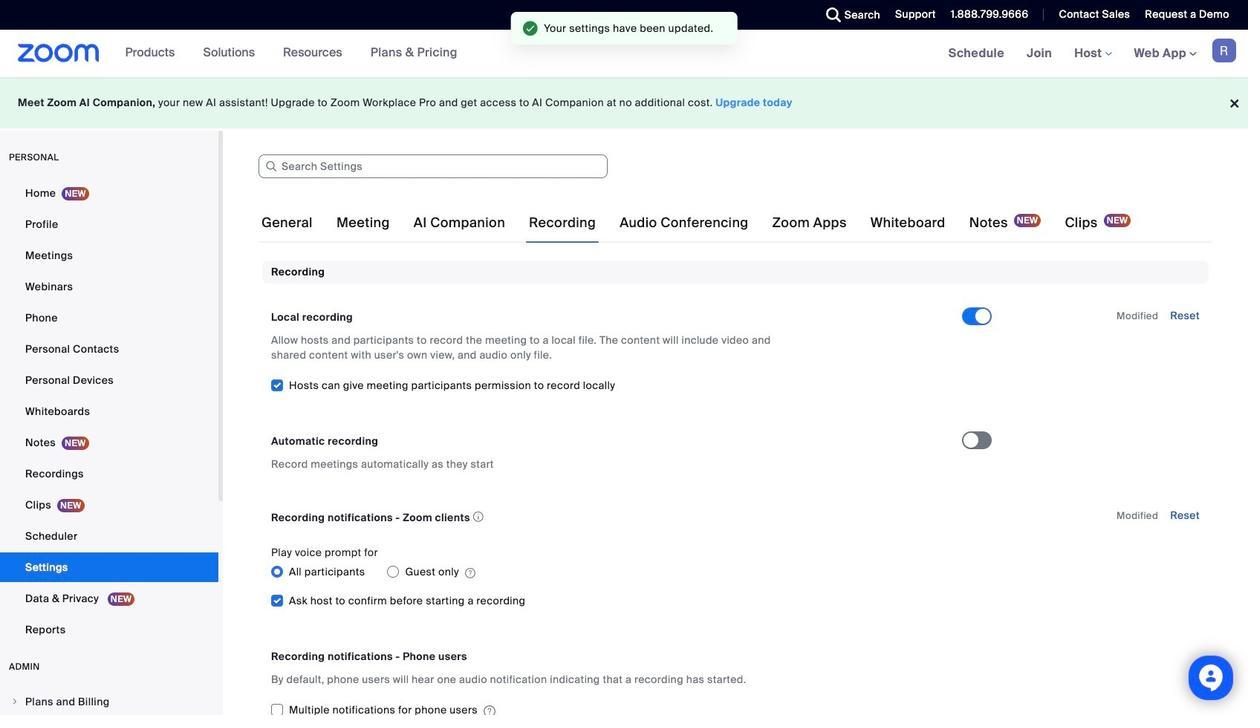Task type: locate. For each thing, give the bounding box(es) containing it.
right image
[[10, 698, 19, 707]]

Search Settings text field
[[259, 155, 608, 178]]

footer
[[0, 77, 1248, 129]]

application
[[271, 508, 949, 528]]

menu item
[[0, 688, 218, 716]]

recording element
[[262, 261, 1209, 716]]

meetings navigation
[[937, 30, 1248, 78]]

option group
[[271, 561, 962, 584]]

product information navigation
[[114, 30, 469, 77]]

option group inside recording 'element'
[[271, 561, 962, 584]]

banner
[[0, 30, 1248, 78]]



Task type: vqa. For each thing, say whether or not it's contained in the screenshot.
banner
yes



Task type: describe. For each thing, give the bounding box(es) containing it.
info outline image
[[473, 508, 484, 527]]

zoom logo image
[[18, 44, 99, 62]]

tabs of my account settings page tab list
[[259, 202, 1134, 244]]

learn more about guest only image
[[465, 567, 475, 581]]

application inside recording 'element'
[[271, 508, 949, 528]]

profile picture image
[[1213, 39, 1236, 62]]

success image
[[523, 21, 538, 36]]

personal menu menu
[[0, 178, 218, 646]]

learn more about multiple notifications for phone users image
[[484, 705, 496, 716]]



